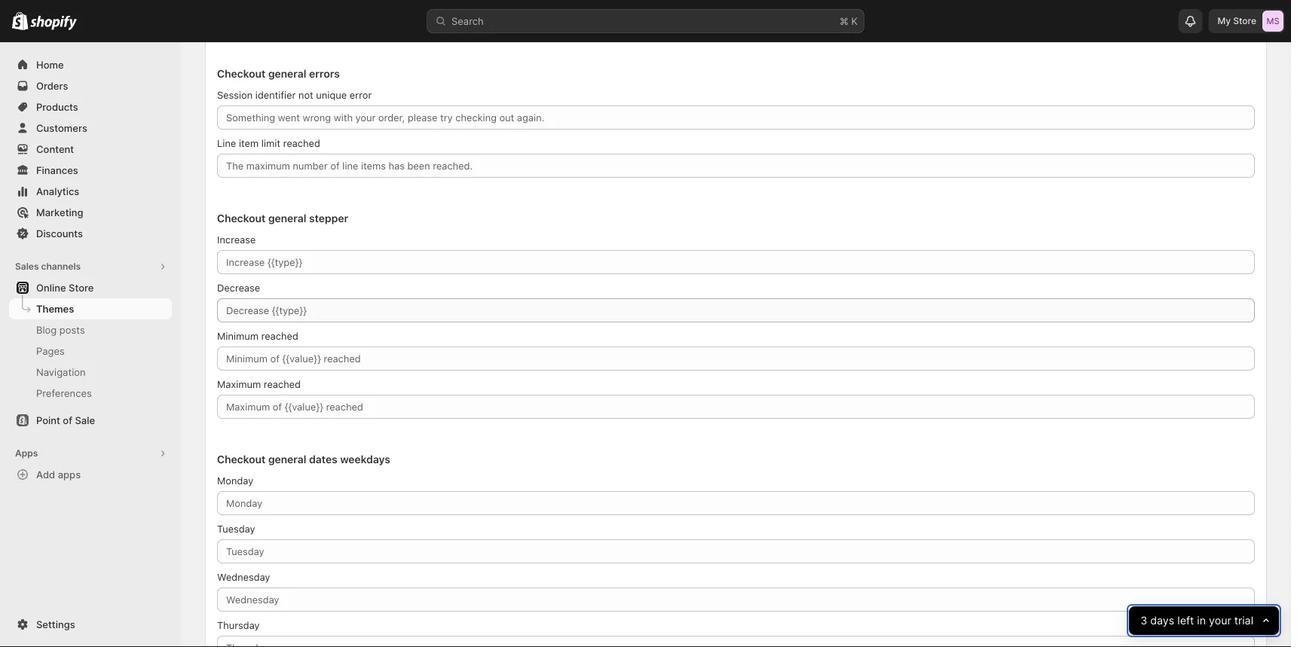 Task type: describe. For each thing, give the bounding box(es) containing it.
posts
[[59, 324, 85, 336]]

pages
[[36, 345, 65, 357]]

your
[[1210, 615, 1232, 628]]

in
[[1198, 615, 1207, 628]]

days
[[1151, 615, 1175, 628]]

themes
[[36, 303, 74, 315]]

settings link
[[9, 615, 172, 636]]

store for online store
[[69, 282, 94, 294]]

customers
[[36, 122, 87, 134]]

orders link
[[9, 75, 172, 97]]

⌘
[[840, 15, 849, 27]]

content
[[36, 143, 74, 155]]

blog
[[36, 324, 57, 336]]

preferences
[[36, 388, 92, 399]]

add apps button
[[9, 465, 172, 486]]

point of sale button
[[0, 410, 181, 431]]

orders
[[36, 80, 68, 92]]

pages link
[[9, 341, 172, 362]]

marketing
[[36, 207, 83, 218]]

sales channels
[[15, 261, 81, 272]]

online
[[36, 282, 66, 294]]

products
[[36, 101, 78, 113]]

discounts
[[36, 228, 83, 239]]

analytics link
[[9, 181, 172, 202]]

blog posts link
[[9, 320, 172, 341]]

my store image
[[1263, 11, 1284, 32]]

finances link
[[9, 160, 172, 181]]

marketing link
[[9, 202, 172, 223]]

apps button
[[9, 443, 172, 465]]

home link
[[9, 54, 172, 75]]

search
[[452, 15, 484, 27]]

apps
[[15, 448, 38, 459]]

customers link
[[9, 118, 172, 139]]

blog posts
[[36, 324, 85, 336]]

content link
[[9, 139, 172, 160]]

sales channels button
[[9, 256, 172, 278]]



Task type: vqa. For each thing, say whether or not it's contained in the screenshot.
Discounts link
yes



Task type: locate. For each thing, give the bounding box(es) containing it.
add apps
[[36, 469, 81, 481]]

point of sale
[[36, 415, 95, 426]]

settings
[[36, 619, 75, 631]]

store
[[1234, 15, 1257, 26], [69, 282, 94, 294]]

home
[[36, 59, 64, 71]]

finances
[[36, 164, 78, 176]]

store down sales channels button
[[69, 282, 94, 294]]

channels
[[41, 261, 81, 272]]

store right my
[[1234, 15, 1257, 26]]

3 days left in your trial button
[[1130, 607, 1280, 636]]

themes link
[[9, 299, 172, 320]]

shopify image
[[30, 15, 77, 31]]

1 vertical spatial store
[[69, 282, 94, 294]]

products link
[[9, 97, 172, 118]]

left
[[1178, 615, 1195, 628]]

navigation
[[36, 367, 86, 378]]

analytics
[[36, 186, 79, 197]]

discounts link
[[9, 223, 172, 244]]

3 days left in your trial
[[1141, 615, 1254, 628]]

k
[[852, 15, 858, 27]]

1 horizontal spatial store
[[1234, 15, 1257, 26]]

0 horizontal spatial store
[[69, 282, 94, 294]]

navigation link
[[9, 362, 172, 383]]

shopify image
[[12, 12, 28, 30]]

3
[[1141, 615, 1148, 628]]

point of sale link
[[9, 410, 172, 431]]

apps
[[58, 469, 81, 481]]

trial
[[1235, 615, 1254, 628]]

sale
[[75, 415, 95, 426]]

sales
[[15, 261, 39, 272]]

⌘ k
[[840, 15, 858, 27]]

online store
[[36, 282, 94, 294]]

store for my store
[[1234, 15, 1257, 26]]

add
[[36, 469, 55, 481]]

0 vertical spatial store
[[1234, 15, 1257, 26]]

preferences link
[[9, 383, 172, 404]]

online store link
[[9, 278, 172, 299]]

point
[[36, 415, 60, 426]]

my
[[1218, 15, 1232, 26]]

my store
[[1218, 15, 1257, 26]]

of
[[63, 415, 72, 426]]



